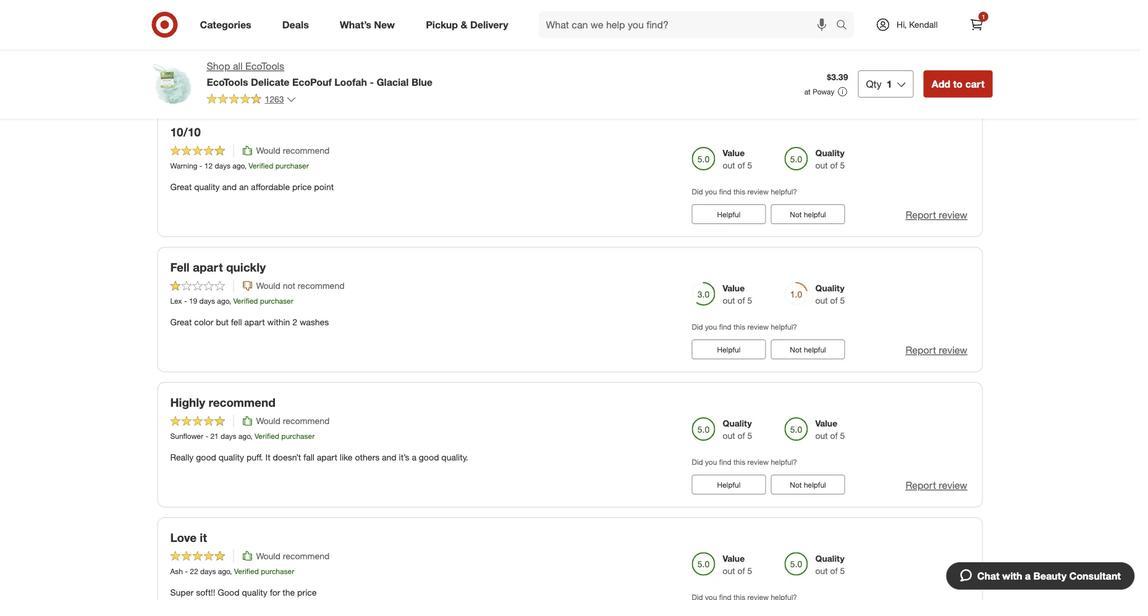 Task type: describe. For each thing, give the bounding box(es) containing it.
, for highly recommend
[[250, 432, 253, 441]]

not helpful for highly recommend
[[790, 481, 826, 490]]

ago up difficult
[[255, 26, 267, 35]]

search button
[[831, 11, 861, 41]]

every
[[452, 59, 474, 70]]

1263
[[265, 94, 284, 105]]

lex
[[170, 297, 182, 306]]

very
[[298, 59, 315, 70]]

0 horizontal spatial it
[[200, 531, 207, 545]]

did you find this review helpful? for 10/10
[[692, 187, 797, 197]]

report review for 10/10
[[906, 209, 968, 221]]

all
[[233, 60, 243, 72]]

due
[[633, 59, 647, 70]]

not helpful button for 10/10
[[771, 205, 845, 225]]

12
[[204, 161, 213, 171]]

recommend up "fall"
[[283, 416, 330, 427]]

1 good from the left
[[196, 452, 216, 463]]

2
[[293, 317, 297, 328]]

ago for 10/10
[[233, 161, 245, 171]]

lathers
[[488, 47, 514, 57]]

image of ecotools delicate ecopouf loofah - glacial blue image
[[147, 59, 197, 109]]

beauty
[[1034, 571, 1067, 583]]

report for highly recommend
[[906, 480, 936, 492]]

pickup
[[426, 19, 458, 31]]

helpful for recommend
[[717, 481, 741, 490]]

report review for highly recommend
[[906, 480, 968, 492]]

soft,
[[469, 47, 486, 57]]

2 good from the left
[[419, 452, 439, 463]]

ago for fell apart quickly
[[217, 297, 229, 306]]

you for highly recommend
[[705, 458, 717, 467]]

a inside button
[[1025, 571, 1031, 583]]

1 you from the top
[[705, 52, 717, 61]]

2 vertical spatial apart
[[317, 452, 337, 463]]

hi, kendall
[[897, 19, 938, 30]]

deals
[[282, 19, 309, 31]]

- for fell apart quickly
[[184, 297, 187, 306]]

1 it's from the left
[[247, 47, 257, 57]]

recommend up the
[[283, 551, 330, 562]]

is
[[189, 47, 195, 57]]

30
[[476, 59, 486, 70]]

shop all ecotools ecotools delicate ecopouf loofah - glacial blue
[[207, 60, 433, 88]]

love
[[623, 47, 639, 57]]

purchaser for 10/10
[[276, 161, 309, 171]]

, for fell apart quickly
[[229, 297, 231, 306]]

you for fell apart quickly
[[705, 323, 717, 332]]

1 not helpful button from the top
[[771, 69, 845, 89]]

verified for highly recommend
[[255, 432, 279, 441]]

fell
[[170, 260, 190, 275]]

within
[[267, 317, 290, 328]]

bar
[[580, 47, 593, 57]]

verified for 10/10
[[249, 161, 273, 171]]

verified for love it
[[234, 567, 259, 577]]

dense.
[[318, 59, 344, 70]]

value for love it
[[723, 554, 745, 565]]

not helpful for 10/10
[[790, 210, 826, 219]]

quality.
[[442, 452, 468, 463]]

pickup & delivery link
[[415, 11, 524, 38]]

great for fell apart quickly
[[170, 317, 192, 328]]

1 vertical spatial apart
[[245, 317, 265, 328]]

What can we help you find? suggestions appear below search field
[[539, 11, 839, 38]]

quality out of 5 for fell apart quickly
[[816, 283, 845, 306]]

1 would recommend from the top
[[256, 10, 330, 21]]

soap.
[[595, 47, 616, 57]]

1 vertical spatial 1
[[887, 78, 892, 90]]

report review button for 10/10
[[906, 208, 968, 223]]

to inside button
[[953, 78, 963, 90]]

quality out of 5 for 10/10
[[816, 148, 845, 171]]

and left an
[[222, 182, 237, 193]]

hi,
[[897, 19, 907, 30]]

1 helpful button from the top
[[692, 205, 766, 225]]

not helpful for fell apart quickly
[[790, 345, 826, 355]]

new
[[374, 19, 395, 31]]

recommend up point
[[283, 145, 330, 156]]

this for highly recommend
[[734, 458, 746, 467]]

22
[[190, 567, 198, 577]]

days.
[[488, 59, 508, 70]]

that
[[367, 59, 382, 70]]

and up every
[[452, 47, 467, 57]]

did for fell apart quickly
[[692, 323, 703, 332]]

10/10
[[170, 125, 201, 139]]

love
[[170, 531, 197, 545]]

helpful for highly recommend
[[804, 481, 826, 490]]

- for 10/10
[[200, 161, 202, 171]]

but
[[216, 317, 229, 328]]

even
[[541, 47, 560, 57]]

ago for highly recommend
[[238, 432, 250, 441]]

would recommend for love it
[[256, 551, 330, 562]]

categories link
[[189, 11, 267, 38]]

recycled
[[228, 59, 261, 70]]

would inside size is way too big. it's difficult to hold while lathering and using. it's nice and soft, lathers easily even with bar soap. i love that's it's made from recycled material. very dense. note that it says to replace every 30 days. would not purchase again only due to size.
[[511, 59, 535, 70]]

did you find this review helpful? for highly recommend
[[692, 458, 797, 467]]

point
[[314, 182, 334, 193]]

not for 10/10
[[790, 210, 802, 219]]

1 link
[[963, 11, 991, 38]]

days right 10
[[238, 26, 253, 35]]

report review for fell apart quickly
[[906, 345, 968, 357]]

and up that
[[378, 47, 393, 57]]

affordable
[[251, 182, 290, 193]]

, for love it
[[230, 567, 232, 577]]

would recommend for 10/10
[[256, 145, 330, 156]]

fell
[[231, 317, 242, 328]]

1 helpful from the top
[[804, 75, 826, 84]]

did for highly recommend
[[692, 458, 703, 467]]

lathering
[[342, 47, 376, 57]]

coloradotarget - 10 days ago verified purchaser
[[170, 26, 332, 35]]

would for 10/10
[[256, 145, 281, 156]]

cart
[[966, 78, 985, 90]]

to left hold
[[290, 47, 298, 57]]

recommend up hold
[[283, 10, 330, 21]]

delivery
[[470, 19, 508, 31]]

really good quality puff. it doesn't fall apart like others and it's a good quality.
[[170, 452, 468, 463]]

search
[[831, 20, 861, 32]]

material.
[[263, 59, 296, 70]]

kendall
[[909, 19, 938, 30]]

too
[[215, 47, 228, 57]]

not for highly recommend
[[790, 481, 802, 490]]

love it
[[170, 531, 207, 545]]

categories
[[200, 19, 251, 31]]

super soft!! good quality for the price
[[170, 588, 317, 599]]

hold
[[300, 47, 317, 57]]

qty
[[866, 78, 882, 90]]

highly
[[170, 396, 205, 410]]

0 horizontal spatial apart
[[193, 260, 223, 275]]

note
[[346, 59, 365, 70]]

ash - 22 days ago , verified purchaser
[[170, 567, 294, 577]]

1 horizontal spatial 1
[[982, 13, 986, 20]]

color
[[194, 317, 214, 328]]

fell apart quickly
[[170, 260, 266, 275]]

blue
[[412, 76, 433, 88]]

fall
[[304, 452, 315, 463]]

purchaser up hold
[[298, 26, 332, 35]]

find for fell apart quickly
[[719, 323, 732, 332]]

purchaser for fell apart quickly
[[260, 297, 293, 306]]

not helpful button for fell apart quickly
[[771, 340, 845, 360]]

ago for love it
[[218, 567, 230, 577]]

not for fell apart quickly
[[790, 345, 802, 355]]

find for highly recommend
[[719, 458, 732, 467]]

great quality and an affordable price point
[[170, 182, 334, 193]]

1 helpful from the top
[[717, 210, 741, 219]]

&
[[461, 19, 468, 31]]

add to cart button
[[924, 70, 993, 98]]

1 vertical spatial ecotools
[[207, 76, 248, 88]]

puff.
[[247, 452, 263, 463]]

an
[[239, 182, 249, 193]]

1 report review button from the top
[[906, 73, 968, 87]]

it
[[266, 452, 270, 463]]

the
[[283, 588, 295, 599]]

qty 1
[[866, 78, 892, 90]]



Task type: vqa. For each thing, say whether or not it's contained in the screenshot.
Save
no



Task type: locate. For each thing, give the bounding box(es) containing it.
would not recommend
[[256, 281, 345, 291]]

3 report review from the top
[[906, 345, 968, 357]]

value for 10/10
[[723, 148, 745, 159]]

did you find this review helpful? for fell apart quickly
[[692, 323, 797, 332]]

helpful for apart
[[717, 345, 741, 355]]

would down quickly
[[256, 281, 281, 291]]

3 did from the top
[[692, 323, 703, 332]]

1 right qty
[[887, 78, 892, 90]]

with inside size is way too big. it's difficult to hold while lathering and using. it's nice and soft, lathers easily even with bar soap. i love that's it's made from recycled material. very dense. note that it says to replace every 30 days. would not purchase again only due to size.
[[562, 47, 578, 57]]

- left 10
[[222, 26, 225, 35]]

3 find from the top
[[719, 323, 732, 332]]

while
[[320, 47, 340, 57]]

1 horizontal spatial it
[[384, 59, 389, 70]]

report for 10/10
[[906, 209, 936, 221]]

2 horizontal spatial apart
[[317, 452, 337, 463]]

ecopouf
[[292, 76, 332, 88]]

it's
[[247, 47, 257, 57], [420, 47, 431, 57]]

that's
[[641, 47, 662, 57]]

2 you from the top
[[705, 187, 717, 197]]

it
[[384, 59, 389, 70], [200, 531, 207, 545]]

1 vertical spatial it
[[200, 531, 207, 545]]

would recommend up hold
[[256, 10, 330, 21]]

1263 link
[[207, 93, 296, 107]]

4 not helpful button from the top
[[771, 475, 845, 495]]

did you find this review helpful?
[[692, 52, 797, 61], [692, 187, 797, 197], [692, 323, 797, 332], [692, 458, 797, 467]]

0 horizontal spatial with
[[562, 47, 578, 57]]

3 helpful from the top
[[717, 481, 741, 490]]

again
[[591, 59, 612, 70]]

find for 10/10
[[719, 187, 732, 197]]

1 not helpful from the top
[[790, 75, 826, 84]]

purchaser for highly recommend
[[281, 432, 315, 441]]

report review button for fell apart quickly
[[906, 344, 968, 358]]

- for love it
[[185, 567, 188, 577]]

1 did from the top
[[692, 52, 703, 61]]

2 find from the top
[[719, 187, 732, 197]]

0 horizontal spatial it's
[[170, 59, 181, 70]]

this
[[734, 52, 746, 61], [734, 187, 746, 197], [734, 323, 746, 332], [734, 458, 746, 467]]

helpful for 10/10
[[804, 210, 826, 219]]

would for love it
[[256, 551, 281, 562]]

4 you from the top
[[705, 458, 717, 467]]

2 vertical spatial helpful
[[717, 481, 741, 490]]

report review
[[906, 74, 968, 86], [906, 209, 968, 221], [906, 345, 968, 357], [906, 480, 968, 492]]

out
[[816, 25, 828, 36], [723, 160, 735, 171], [816, 160, 828, 171], [723, 295, 735, 306], [816, 295, 828, 306], [723, 431, 735, 442], [816, 431, 828, 442], [723, 566, 735, 577], [816, 566, 828, 577]]

would up warning - 12 days ago , verified purchaser
[[256, 145, 281, 156]]

1 vertical spatial helpful button
[[692, 340, 766, 360]]

report review button
[[906, 73, 968, 87], [906, 208, 968, 223], [906, 344, 968, 358], [906, 479, 968, 493]]

$3.39
[[827, 72, 848, 83]]

would down easily
[[511, 59, 535, 70]]

would recommend up doesn't
[[256, 416, 330, 427]]

helpful button for recommend
[[692, 475, 766, 495]]

nice
[[433, 47, 450, 57]]

would up the sunflower - 21 days ago , verified purchaser
[[256, 416, 281, 427]]

0 vertical spatial great
[[170, 182, 192, 193]]

0 vertical spatial a
[[412, 452, 417, 463]]

helpful button for apart
[[692, 340, 766, 360]]

days right 12 at the top left of the page
[[215, 161, 231, 171]]

days for highly recommend
[[221, 432, 236, 441]]

verified up difficult
[[272, 26, 296, 35]]

1 did you find this review helpful? from the top
[[692, 52, 797, 61]]

would for highly recommend
[[256, 416, 281, 427]]

4 did from the top
[[692, 458, 703, 467]]

would for fell apart quickly
[[256, 281, 281, 291]]

not down even
[[537, 59, 550, 70]]

difficult
[[260, 47, 288, 57]]

what's new
[[340, 19, 395, 31]]

0 vertical spatial not
[[537, 59, 550, 70]]

lex - 19 days ago , verified purchaser
[[170, 297, 293, 306]]

1 helpful? from the top
[[771, 52, 797, 61]]

to right says
[[411, 59, 419, 70]]

and
[[378, 47, 393, 57], [452, 47, 467, 57], [222, 182, 237, 193], [382, 452, 397, 463]]

value out of 5
[[816, 12, 845, 36], [723, 148, 753, 171], [723, 283, 753, 306], [816, 418, 845, 442], [723, 554, 753, 577]]

delicate
[[251, 76, 290, 88]]

quality out of 5 for love it
[[816, 554, 845, 577]]

to down that's
[[650, 59, 657, 70]]

1 report from the top
[[906, 74, 936, 86]]

purchaser for love it
[[261, 567, 294, 577]]

it's
[[170, 59, 181, 70], [399, 452, 410, 463]]

verified for fell apart quickly
[[233, 297, 258, 306]]

days right 19
[[199, 297, 215, 306]]

quality out of 5
[[816, 148, 845, 171], [816, 283, 845, 306], [723, 418, 753, 442], [816, 554, 845, 577]]

0 vertical spatial with
[[562, 47, 578, 57]]

days right 21
[[221, 432, 236, 441]]

4 helpful? from the top
[[771, 458, 797, 467]]

helpful? for 10/10
[[771, 187, 797, 197]]

it's inside size is way too big. it's difficult to hold while lathering and using. it's nice and soft, lathers easily even with bar soap. i love that's it's made from recycled material. very dense. note that it says to replace every 30 days. would not purchase again only due to size.
[[170, 59, 181, 70]]

, up puff.
[[250, 432, 253, 441]]

would recommend up the
[[256, 551, 330, 562]]

apart
[[193, 260, 223, 275], [245, 317, 265, 328], [317, 452, 337, 463]]

verified up great color but fell apart within 2 washes on the bottom left of page
[[233, 297, 258, 306]]

2 report review button from the top
[[906, 208, 968, 223]]

coloradotarget
[[170, 26, 220, 35]]

1 vertical spatial great
[[170, 317, 192, 328]]

doesn't
[[273, 452, 301, 463]]

value out of 5 for love it
[[723, 554, 753, 577]]

recommend up the sunflower - 21 days ago , verified purchaser
[[209, 396, 276, 410]]

helpful for fell apart quickly
[[804, 345, 826, 355]]

what's new link
[[329, 11, 411, 38]]

super
[[170, 588, 194, 599]]

great down lex
[[170, 317, 192, 328]]

1 report review from the top
[[906, 74, 968, 86]]

would
[[256, 10, 281, 21], [511, 59, 535, 70], [256, 145, 281, 156], [256, 281, 281, 291], [256, 416, 281, 427], [256, 551, 281, 562]]

1 horizontal spatial not
[[537, 59, 550, 70]]

helpful? for fell apart quickly
[[771, 323, 797, 332]]

1 right 'kendall'
[[982, 13, 986, 20]]

2 not helpful from the top
[[790, 210, 826, 219]]

days for 10/10
[[215, 161, 231, 171]]

2 this from the top
[[734, 187, 746, 197]]

at poway
[[805, 87, 835, 96]]

0 horizontal spatial 1
[[887, 78, 892, 90]]

report review button for highly recommend
[[906, 479, 968, 493]]

4 this from the top
[[734, 458, 746, 467]]

4 report review from the top
[[906, 480, 968, 492]]

with
[[562, 47, 578, 57], [1003, 571, 1023, 583]]

like
[[340, 452, 353, 463]]

to
[[290, 47, 298, 57], [411, 59, 419, 70], [650, 59, 657, 70], [953, 78, 963, 90]]

price left point
[[292, 182, 312, 193]]

4 did you find this review helpful? from the top
[[692, 458, 797, 467]]

4 report review button from the top
[[906, 479, 968, 493]]

4 report from the top
[[906, 480, 936, 492]]

1 vertical spatial helpful
[[717, 345, 741, 355]]

3 did you find this review helpful? from the top
[[692, 323, 797, 332]]

purchaser up within
[[260, 297, 293, 306]]

, up good
[[230, 567, 232, 577]]

pickup & delivery
[[426, 19, 508, 31]]

2 helpful from the top
[[804, 210, 826, 219]]

ecotools up delicate
[[245, 60, 284, 72]]

sunflower
[[170, 432, 203, 441]]

others
[[355, 452, 380, 463]]

it inside size is way too big. it's difficult to hold while lathering and using. it's nice and soft, lathers easily even with bar soap. i love that's it's made from recycled material. very dense. note that it says to replace every 30 days. would not purchase again only due to size.
[[384, 59, 389, 70]]

2 did you find this review helpful? from the top
[[692, 187, 797, 197]]

days right '22'
[[200, 567, 216, 577]]

made
[[183, 59, 205, 70]]

chat with a beauty consultant
[[978, 571, 1121, 583]]

not up '2'
[[283, 281, 295, 291]]

purchaser up "fall"
[[281, 432, 315, 441]]

0 vertical spatial price
[[292, 182, 312, 193]]

0 vertical spatial helpful button
[[692, 205, 766, 225]]

price right the
[[297, 588, 317, 599]]

did for 10/10
[[692, 187, 703, 197]]

loofah
[[335, 76, 367, 88]]

1 horizontal spatial a
[[1025, 571, 1031, 583]]

3 this from the top
[[734, 323, 746, 332]]

it's up recycled in the left of the page
[[247, 47, 257, 57]]

2 report review from the top
[[906, 209, 968, 221]]

really
[[170, 452, 194, 463]]

consultant
[[1070, 571, 1121, 583]]

not helpful
[[790, 75, 826, 84], [790, 210, 826, 219], [790, 345, 826, 355], [790, 481, 826, 490]]

- inside shop all ecotools ecotools delicate ecopouf loofah - glacial blue
[[370, 76, 374, 88]]

0 vertical spatial ecotools
[[245, 60, 284, 72]]

21
[[210, 432, 219, 441]]

poway
[[813, 87, 835, 96]]

way
[[198, 47, 213, 57]]

0 horizontal spatial it's
[[247, 47, 257, 57]]

would recommend
[[256, 10, 330, 21], [256, 145, 330, 156], [256, 416, 330, 427], [256, 551, 330, 562]]

4 not from the top
[[790, 481, 802, 490]]

value out of 5 for fell apart quickly
[[723, 283, 753, 306]]

days for love it
[[200, 567, 216, 577]]

1 horizontal spatial good
[[419, 452, 439, 463]]

0 vertical spatial helpful
[[717, 210, 741, 219]]

2 would recommend from the top
[[256, 145, 330, 156]]

1 horizontal spatial with
[[1003, 571, 1023, 583]]

2 vertical spatial helpful button
[[692, 475, 766, 495]]

2 helpful? from the top
[[771, 187, 797, 197]]

it's right others
[[399, 452, 410, 463]]

it right love
[[200, 531, 207, 545]]

- left '22'
[[185, 567, 188, 577]]

0 horizontal spatial good
[[196, 452, 216, 463]]

would recommend up affordable
[[256, 145, 330, 156]]

4 not helpful from the top
[[790, 481, 826, 490]]

ecotools
[[245, 60, 284, 72], [207, 76, 248, 88]]

1 vertical spatial it's
[[399, 452, 410, 463]]

- for highly recommend
[[205, 432, 208, 441]]

big.
[[230, 47, 244, 57]]

3 helpful from the top
[[804, 345, 826, 355]]

good left quality.
[[419, 452, 439, 463]]

3 not from the top
[[790, 345, 802, 355]]

you for 10/10
[[705, 187, 717, 197]]

size
[[170, 47, 187, 57]]

great down warning
[[170, 182, 192, 193]]

helpful
[[804, 75, 826, 84], [804, 210, 826, 219], [804, 345, 826, 355], [804, 481, 826, 490]]

highly recommend
[[170, 396, 276, 410]]

4 helpful from the top
[[804, 481, 826, 490]]

chat
[[978, 571, 1000, 583]]

days for fell apart quickly
[[199, 297, 215, 306]]

it's down size
[[170, 59, 181, 70]]

ago up the but on the bottom left of the page
[[217, 297, 229, 306]]

1 vertical spatial with
[[1003, 571, 1023, 583]]

only
[[614, 59, 630, 70]]

verified up great quality and an affordable price point
[[249, 161, 273, 171]]

0 vertical spatial it's
[[170, 59, 181, 70]]

it's left nice
[[420, 47, 431, 57]]

sunflower - 21 days ago , verified purchaser
[[170, 432, 315, 441]]

recommend up washes
[[298, 281, 345, 291]]

- down that
[[370, 76, 374, 88]]

, up an
[[245, 161, 247, 171]]

this for fell apart quickly
[[734, 323, 746, 332]]

using.
[[395, 47, 418, 57]]

ago up an
[[233, 161, 245, 171]]

ago
[[255, 26, 267, 35], [233, 161, 245, 171], [217, 297, 229, 306], [238, 432, 250, 441], [218, 567, 230, 577]]

glacial
[[377, 76, 409, 88]]

3 helpful? from the top
[[771, 323, 797, 332]]

a
[[412, 452, 417, 463], [1025, 571, 1031, 583]]

, for 10/10
[[245, 161, 247, 171]]

to right add
[[953, 78, 963, 90]]

0 vertical spatial 1
[[982, 13, 986, 20]]

soft!!
[[196, 588, 215, 599]]

, up fell
[[229, 297, 231, 306]]

a left quality.
[[412, 452, 417, 463]]

2 great from the top
[[170, 317, 192, 328]]

report for fell apart quickly
[[906, 345, 936, 357]]

value for fell apart quickly
[[723, 283, 745, 294]]

1 vertical spatial a
[[1025, 571, 1031, 583]]

2 helpful button from the top
[[692, 340, 766, 360]]

helpful? for highly recommend
[[771, 458, 797, 467]]

it right that
[[384, 59, 389, 70]]

0 vertical spatial it
[[384, 59, 389, 70]]

value out of 5 for 10/10
[[723, 148, 753, 171]]

with up purchase
[[562, 47, 578, 57]]

verified up "it"
[[255, 432, 279, 441]]

ago up puff.
[[238, 432, 250, 441]]

recommend
[[283, 10, 330, 21], [283, 145, 330, 156], [298, 281, 345, 291], [209, 396, 276, 410], [283, 416, 330, 427], [283, 551, 330, 562]]

1 vertical spatial not
[[283, 281, 295, 291]]

with inside button
[[1003, 571, 1023, 583]]

great color but fell apart within 2 washes
[[170, 317, 329, 328]]

3 report from the top
[[906, 345, 936, 357]]

warning - 12 days ago , verified purchaser
[[170, 161, 309, 171]]

not helpful button for highly recommend
[[771, 475, 845, 495]]

1 horizontal spatial apart
[[245, 317, 265, 328]]

3 not helpful from the top
[[790, 345, 826, 355]]

purchase
[[552, 59, 588, 70]]

would up for
[[256, 551, 281, 562]]

1 horizontal spatial it's
[[399, 452, 410, 463]]

- left 21
[[205, 432, 208, 441]]

chat with a beauty consultant button
[[946, 563, 1136, 591]]

1 not from the top
[[790, 75, 802, 84]]

- left 12 at the top left of the page
[[200, 161, 202, 171]]

purchaser up for
[[261, 567, 294, 577]]

2 not helpful button from the top
[[771, 205, 845, 225]]

verified up super soft!! good quality for the price
[[234, 567, 259, 577]]

purchaser up affordable
[[276, 161, 309, 171]]

19
[[189, 297, 197, 306]]

3 would recommend from the top
[[256, 416, 330, 427]]

0 vertical spatial apart
[[193, 260, 223, 275]]

2 did from the top
[[692, 187, 703, 197]]

3 report review button from the top
[[906, 344, 968, 358]]

2 not from the top
[[790, 210, 802, 219]]

0 horizontal spatial a
[[412, 452, 417, 463]]

3 helpful button from the top
[[692, 475, 766, 495]]

for
[[270, 588, 280, 599]]

3 not helpful button from the top
[[771, 340, 845, 360]]

- left 19
[[184, 297, 187, 306]]

1 great from the top
[[170, 182, 192, 193]]

not helpful button
[[771, 69, 845, 89], [771, 205, 845, 225], [771, 340, 845, 360], [771, 475, 845, 495]]

2 it's from the left
[[420, 47, 431, 57]]

ecotools down shop
[[207, 76, 248, 88]]

would recommend for highly recommend
[[256, 416, 330, 427]]

3 you from the top
[[705, 323, 717, 332]]

1 find from the top
[[719, 52, 732, 61]]

with right "chat"
[[1003, 571, 1023, 583]]

easily
[[517, 47, 539, 57]]

a left beauty
[[1025, 571, 1031, 583]]

from
[[207, 59, 225, 70]]

and right others
[[382, 452, 397, 463]]

not inside size is way too big. it's difficult to hold while lathering and using. it's nice and soft, lathers easily even with bar soap. i love that's it's made from recycled material. very dense. note that it says to replace every 30 days. would not purchase again only due to size.
[[537, 59, 550, 70]]

value
[[816, 12, 838, 23], [723, 148, 745, 159], [723, 283, 745, 294], [816, 418, 838, 429], [723, 554, 745, 565]]

size is way too big. it's difficult to hold while lathering and using. it's nice and soft, lathers easily even with bar soap. i love that's it's made from recycled material. very dense. note that it says to replace every 30 days. would not purchase again only due to size.
[[170, 47, 662, 82]]

price
[[292, 182, 312, 193], [297, 588, 317, 599]]

4 would recommend from the top
[[256, 551, 330, 562]]

1 horizontal spatial it's
[[420, 47, 431, 57]]

2 report from the top
[[906, 209, 936, 221]]

0 horizontal spatial not
[[283, 281, 295, 291]]

at
[[805, 87, 811, 96]]

1 this from the top
[[734, 52, 746, 61]]

1 vertical spatial price
[[297, 588, 317, 599]]

ago up good
[[218, 567, 230, 577]]

would up coloradotarget - 10 days ago verified purchaser
[[256, 10, 281, 21]]

2 helpful from the top
[[717, 345, 741, 355]]

4 find from the top
[[719, 458, 732, 467]]

great for 10/10
[[170, 182, 192, 193]]

this for 10/10
[[734, 187, 746, 197]]

find
[[719, 52, 732, 61], [719, 187, 732, 197], [719, 323, 732, 332], [719, 458, 732, 467]]

good down 21
[[196, 452, 216, 463]]

i
[[619, 47, 621, 57]]



